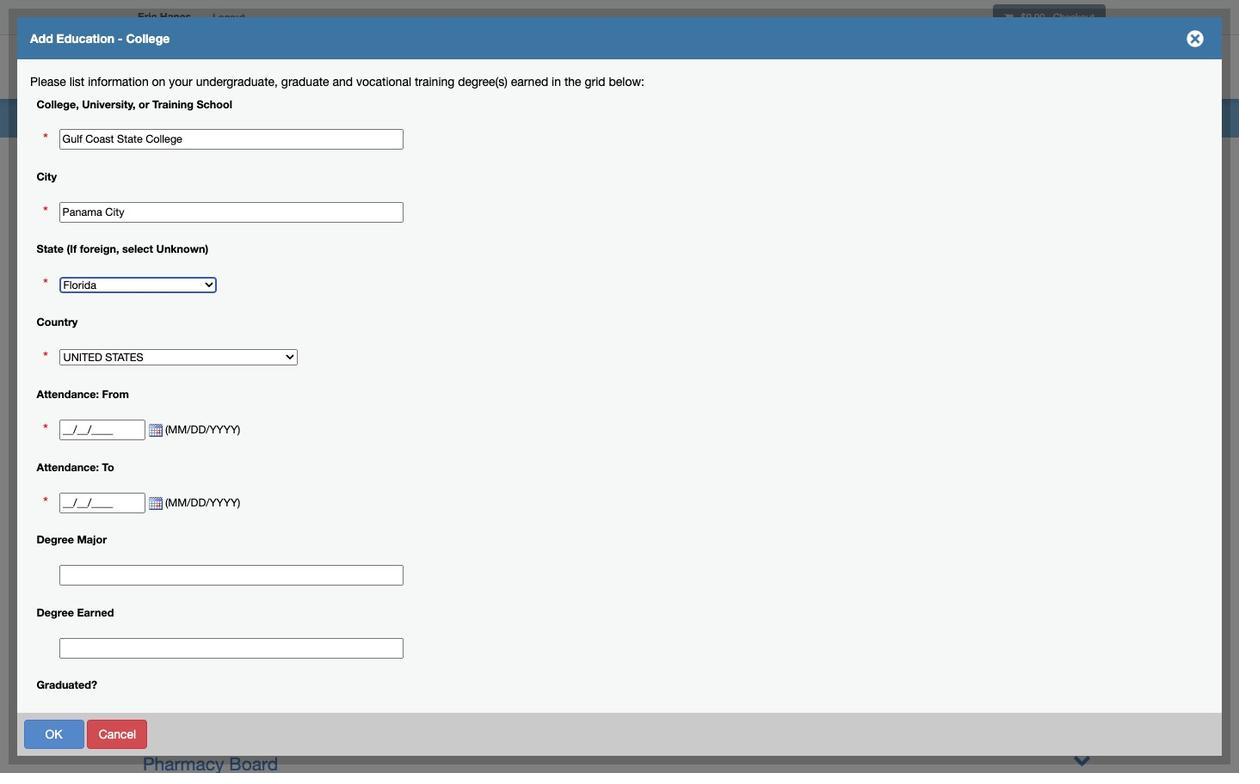 Task type: vqa. For each thing, say whether or not it's contained in the screenshot.
text box
no



Task type: locate. For each thing, give the bounding box(es) containing it.
1 vertical spatial nursing
[[143, 507, 206, 528]]

2 vertical spatial school
[[291, 358, 327, 371]]

medical corporation link
[[143, 479, 308, 499]]

-
[[118, 31, 123, 46]]

1 vertical spatial application
[[43, 193, 104, 207]]

2 advanced from the top
[[205, 658, 260, 671]]

unknown)
[[156, 243, 209, 256]]

school left type
[[335, 196, 370, 209]]

0 vertical spatial education information
[[211, 75, 330, 89]]

1 (mm/dd/yyyy) from the top
[[162, 424, 250, 437]]

below:
[[609, 75, 645, 89]]

& right lpn
[[344, 507, 356, 528]]

& inside "dental board detective, security, fingerprint & alarm contractor board limited liability company massage therapy board"
[[396, 365, 407, 386]]

nursing up degree earned text box
[[205, 578, 247, 591]]

nurse for 3rd the start link from the top
[[310, 658, 342, 671]]

and right graduate
[[333, 75, 353, 89]]

attendance:
[[37, 389, 99, 401], [37, 461, 99, 474]]

0 horizontal spatial or
[[139, 98, 149, 111]]

24. please list information on your primary school education in the grid below: element
[[240, 190, 1111, 241]]

education up degree earned
[[43, 578, 97, 592]]

1 attendance: from the top
[[37, 389, 99, 401]]

1 horizontal spatial or
[[393, 343, 404, 355]]

of
[[72, 403, 82, 417]]

3 start from the top
[[134, 658, 160, 671]]

action up the limited liability company link
[[245, 358, 278, 371]]

0 vertical spatial advanced
[[205, 631, 260, 645]]

2 vertical spatial information
[[101, 578, 162, 592]]

training
[[152, 98, 194, 111], [407, 343, 449, 355]]

training for action
[[407, 343, 449, 355]]

nursing down permit
[[143, 507, 206, 528]]

1 vertical spatial start link
[[134, 631, 160, 645]]

temporary nursing permit
[[43, 491, 183, 504]]

1 horizontal spatial college,
[[291, 343, 334, 355]]

Degree Major text field
[[59, 566, 403, 586]]

application inside registered nurse(rn) application instructions
[[43, 105, 104, 119]]

0 vertical spatial practice
[[263, 631, 307, 645]]

0 horizontal spatial college, university, or training school
[[37, 98, 232, 111]]

contractor
[[464, 365, 551, 386]]

attendance: for attendance: from
[[37, 389, 99, 401]]

education information up marked
[[211, 75, 330, 89]]

$0.00 checkout
[[1019, 11, 1095, 22]]

(if
[[67, 243, 77, 256]]

advanced practice nurse up occupational therapy board link at left bottom
[[205, 658, 342, 671]]

my
[[900, 63, 916, 75]]

personal
[[43, 359, 90, 373]]

nursing
[[103, 491, 145, 504], [143, 507, 206, 528], [205, 578, 247, 591]]

your
[[169, 75, 193, 89]]

illinois department of financial and professional regulation image
[[129, 39, 522, 94]]

add education - college
[[30, 31, 170, 46]]

application down city
[[43, 193, 104, 207]]

degree left the earned
[[37, 607, 74, 620]]

practice up occupational therapy board link at left bottom
[[263, 658, 307, 671]]

0 vertical spatial action
[[245, 196, 278, 209]]

2 start from the top
[[134, 631, 160, 645]]

0 vertical spatial degree
[[37, 534, 74, 547]]

online services link
[[982, 39, 1110, 99]]

an
[[323, 117, 337, 132]]

school,
[[430, 196, 469, 209]]

logout link
[[200, 0, 258, 34]]

nursing down to
[[103, 491, 145, 504]]

practice
[[263, 631, 307, 645], [263, 658, 307, 671]]

1 horizontal spatial &
[[396, 365, 407, 386]]

* down country
[[43, 349, 48, 366]]

1 action from the top
[[245, 196, 278, 209]]

training down your
[[152, 98, 194, 111]]

1 advanced practice nurse from the top
[[205, 631, 342, 645]]

2 horizontal spatial school
[[335, 196, 370, 209]]

education down temporary
[[43, 535, 97, 548]]

0 vertical spatial training
[[152, 98, 194, 111]]

*
[[390, 117, 395, 132], [43, 130, 48, 148], [43, 203, 48, 220], [43, 276, 48, 293], [43, 349, 48, 366], [43, 421, 48, 438], [43, 494, 48, 511], [43, 712, 48, 729]]

close window image
[[1182, 25, 1209, 53]]

degree(s)
[[458, 75, 508, 89]]

attendance: up of
[[37, 389, 99, 401]]

college, for please list information on your undergraduate, graduate and vocational training degree(s) earned in the grid below:
[[37, 98, 79, 111]]

1 start from the top
[[134, 578, 160, 591]]

university, for action
[[337, 343, 390, 355]]

None image field
[[145, 424, 162, 438], [145, 497, 162, 511], [145, 424, 162, 438], [145, 497, 162, 511]]

the
[[565, 75, 582, 89]]

1 vertical spatial therapy
[[255, 726, 321, 746]]

* up the public
[[43, 276, 48, 293]]

add
[[30, 31, 53, 46]]

$0.00
[[1021, 11, 1046, 22]]

2 degree from the top
[[37, 607, 74, 620]]

eric
[[138, 10, 157, 23]]

1 vertical spatial and
[[80, 298, 100, 312]]

school inside college, university, or training school
[[291, 358, 327, 371]]

1 vertical spatial training
[[407, 343, 449, 355]]

school for please list information on your undergraduate, graduate and vocational training degree(s) earned in the grid below:
[[197, 98, 232, 111]]

1 vertical spatial college,
[[291, 343, 334, 355]]

action inside 24. please list information on your primary school education in the grid below: element
[[245, 196, 278, 209]]

school up "company"
[[291, 358, 327, 371]]

contact
[[75, 254, 117, 268]]

primary
[[291, 196, 332, 209]]

graduated?
[[37, 679, 97, 692]]

1 vertical spatial advanced
[[205, 658, 260, 671]]

advanced practice nurse down nursing board
[[205, 631, 342, 645]]

training inside college, university, or training school
[[407, 343, 449, 355]]

or up detective, security, fingerprint & alarm contractor board link
[[393, 343, 404, 355]]

to
[[102, 461, 114, 474]]

1 vertical spatial (mm/dd/yyyy)
[[162, 497, 250, 509]]

advanced up occupational therapy board link at left bottom
[[205, 658, 260, 671]]

0 vertical spatial nurse
[[310, 631, 342, 645]]

nursing board (rn, lpn & apn) link
[[143, 507, 402, 528]]

2 action from the top
[[245, 358, 278, 371]]

start for 1st the start link
[[134, 578, 160, 591]]

college, university, or training school down information
[[37, 98, 232, 111]]

university, for please list information on your undergraduate, graduate and vocational training degree(s) earned in the grid below:
[[82, 98, 136, 111]]

attendance: up temporary
[[37, 461, 99, 474]]

or left ged)
[[472, 196, 483, 209]]

college, university, or training school for please list information on your undergraduate, graduate and vocational training degree(s) earned in the grid below:
[[37, 98, 232, 111]]

start for 3rd the start link from the top
[[134, 658, 160, 671]]

public
[[43, 298, 77, 312]]

school
[[197, 98, 232, 111], [335, 196, 370, 209], [291, 358, 327, 371]]

application down registered
[[43, 105, 104, 119]]

0 vertical spatial (mm/dd/yyyy)
[[162, 424, 250, 437]]

0 vertical spatial application
[[43, 105, 104, 119]]

school up fields
[[197, 98, 232, 111]]

2 vertical spatial or
[[393, 343, 404, 355]]

college,
[[37, 98, 79, 111], [291, 343, 334, 355]]

1 vertical spatial education information
[[43, 578, 162, 592]]

0 vertical spatial or
[[139, 98, 149, 111]]

training for please list information on your undergraduate, graduate and vocational training degree(s) earned in the grid below:
[[152, 98, 194, 111]]

college, up fingerprint
[[291, 343, 334, 355]]

0 horizontal spatial school
[[197, 98, 232, 111]]

(high
[[400, 196, 427, 209]]

0 horizontal spatial and
[[80, 298, 100, 312]]

1 application from the top
[[43, 105, 104, 119]]

practice down nursing board
[[263, 631, 307, 645]]

checkout
[[1053, 11, 1095, 22]]

1 vertical spatial university,
[[337, 343, 390, 355]]

method
[[107, 193, 148, 207]]

services
[[1036, 63, 1085, 75]]

advanced
[[205, 631, 260, 645], [205, 658, 260, 671]]

0 vertical spatial attendance:
[[37, 389, 99, 401]]

education information up the earned
[[43, 578, 162, 592]]

action inside 25. please list information on your undergraduate, graduate and vocational training degree(s) earned in the grid below: element
[[245, 358, 278, 371]]

0 vertical spatial start link
[[134, 578, 160, 591]]

attendance: to
[[37, 461, 114, 474]]

1 horizontal spatial college, university, or training school
[[291, 343, 449, 371]]

information down 'location'
[[101, 578, 162, 592]]

fields marked with an asterisk * are required.
[[211, 117, 471, 132]]

1 vertical spatial attendance:
[[37, 461, 99, 474]]

university, down information
[[82, 98, 136, 111]]

2 practice from the top
[[263, 658, 307, 671]]

1 vertical spatial practice
[[263, 658, 307, 671]]

0 vertical spatial university,
[[82, 98, 136, 111]]

* down attendance: to
[[43, 494, 48, 511]]

1 vertical spatial start
[[134, 631, 160, 645]]

None button
[[24, 720, 84, 749], [87, 720, 148, 749], [217, 720, 286, 749], [290, 720, 337, 749], [1096, 720, 1203, 749], [24, 720, 84, 749], [87, 720, 148, 749], [217, 720, 286, 749], [290, 720, 337, 749], [1096, 720, 1203, 749]]

board
[[240, 223, 289, 244], [245, 251, 294, 272], [295, 280, 343, 300], [200, 337, 249, 357], [556, 365, 605, 386], [292, 422, 341, 442], [211, 507, 259, 528], [250, 578, 283, 591], [326, 726, 375, 746]]

1 horizontal spatial education information
[[211, 75, 330, 89]]

please list information on your undergraduate, graduate and vocational training degree(s) earned in the grid below:
[[30, 75, 645, 89]]

0 vertical spatial therapy
[[221, 422, 287, 442]]

university, inside college, university, or training school
[[337, 343, 390, 355]]

0 vertical spatial college,
[[37, 98, 79, 111]]

1 vertical spatial nurse
[[310, 658, 342, 671]]

* down city
[[43, 203, 48, 220]]

edit this row image
[[265, 224, 282, 235]]

2 vertical spatial start
[[134, 658, 160, 671]]

2 attendance: from the top
[[37, 461, 99, 474]]

education left the -
[[56, 31, 114, 46]]

(rn,
[[264, 507, 300, 528]]

registered professional nurse
[[30, 31, 251, 46]]

advanced down nursing board
[[205, 631, 260, 645]]

0 horizontal spatial &
[[344, 507, 356, 528]]

1 horizontal spatial university,
[[337, 343, 390, 355]]

and up addresses
[[80, 298, 100, 312]]

2 (mm/dd/yyyy) from the top
[[162, 497, 250, 509]]

Degree Earned text field
[[59, 639, 403, 659]]

0 vertical spatial information
[[268, 75, 330, 89]]

2 horizontal spatial or
[[472, 196, 483, 209]]

1 vertical spatial college, university, or training school
[[291, 343, 449, 371]]

degree left major
[[37, 534, 74, 547]]

1 nurse from the top
[[310, 631, 342, 645]]

&
[[396, 365, 407, 386], [344, 507, 356, 528]]

2 vertical spatial nursing
[[205, 578, 247, 591]]

information up with
[[268, 75, 330, 89]]

0 vertical spatial advanced practice nurse
[[205, 631, 342, 645]]

or for action
[[393, 343, 404, 355]]

0 vertical spatial &
[[396, 365, 407, 386]]

accounting
[[143, 223, 235, 244]]

2 vertical spatial start link
[[134, 658, 160, 671]]

25. please list information on your undergraduate, graduate and vocational training degree(s) earned in the grid below: element
[[240, 337, 1203, 419]]

information up from
[[93, 359, 155, 373]]

1 vertical spatial advanced practice nurse
[[205, 658, 342, 671]]

0 horizontal spatial training
[[152, 98, 194, 111]]

nurse(rn)
[[104, 88, 160, 102]]

online
[[996, 63, 1033, 75]]

college, university, or training school inside 25. please list information on your undergraduate, graduate and vocational training degree(s) earned in the grid below: element
[[291, 343, 449, 371]]

0 vertical spatial start
[[134, 578, 160, 591]]

or inside college, university, or training school
[[393, 343, 404, 355]]

military
[[43, 149, 82, 163]]

security,
[[229, 365, 299, 386]]

required.
[[420, 117, 471, 132]]

foreign,
[[80, 243, 119, 256]]

0 horizontal spatial university,
[[82, 98, 136, 111]]

school for action
[[291, 358, 327, 371]]

1 vertical spatial degree
[[37, 607, 74, 620]]

on
[[152, 75, 166, 89]]

online services
[[996, 63, 1088, 75]]

1 vertical spatial action
[[245, 358, 278, 371]]

public and mailing addresses
[[43, 298, 142, 329]]

training up alarm
[[407, 343, 449, 355]]

list
[[69, 75, 85, 89]]

1 horizontal spatial training
[[407, 343, 449, 355]]

1 degree from the top
[[37, 534, 74, 547]]

therapy
[[221, 422, 287, 442], [255, 726, 321, 746]]

0 vertical spatial school
[[197, 98, 232, 111]]

1 practice from the top
[[263, 631, 307, 645]]

college, inside college, university, or training school
[[291, 343, 334, 355]]

1 horizontal spatial and
[[333, 75, 353, 89]]

action
[[245, 196, 278, 209], [245, 358, 278, 371]]

architecture
[[143, 251, 240, 272]]

college, down please in the left top of the page
[[37, 98, 79, 111]]

1 horizontal spatial school
[[291, 358, 327, 371]]

action up delete this row icon
[[245, 196, 278, 209]]

1 advanced from the top
[[205, 631, 260, 645]]

0 horizontal spatial college,
[[37, 98, 79, 111]]

or down information
[[139, 98, 149, 111]]

or for please list information on your undergraduate, graduate and vocational training degree(s) earned in the grid below:
[[139, 98, 149, 111]]

0 vertical spatial college, university, or training school
[[37, 98, 232, 111]]

detective, security, fingerprint & alarm contractor board link
[[143, 365, 605, 386]]

2 nurse from the top
[[310, 658, 342, 671]]

education
[[56, 31, 114, 46], [211, 75, 265, 89], [43, 535, 97, 548], [43, 578, 97, 592]]

professional
[[111, 31, 205, 46]]

military status
[[43, 149, 120, 163]]

& left alarm
[[396, 365, 407, 386]]

university, up detective, security, fingerprint & alarm contractor board link
[[337, 343, 390, 355]]

start
[[134, 578, 160, 591], [134, 631, 160, 645], [134, 658, 160, 671]]

college, university, or training school up "company"
[[291, 343, 449, 371]]



Task type: describe. For each thing, give the bounding box(es) containing it.
practice for 3rd the start link from the top
[[263, 658, 307, 671]]

college, for action
[[291, 343, 334, 355]]

my account
[[900, 63, 969, 75]]

eric hanes
[[138, 10, 191, 23]]

1 vertical spatial information
[[93, 359, 155, 373]]

graduated
[[291, 222, 343, 235]]

lpn
[[305, 507, 339, 528]]

in
[[552, 75, 561, 89]]

marked
[[248, 117, 292, 132]]

occupational therapy board link
[[143, 726, 375, 746]]

medical
[[143, 479, 207, 499]]

accounting board link
[[143, 223, 289, 244]]

medical corporation
[[143, 479, 308, 499]]

apn)
[[361, 507, 402, 528]]

vocational
[[356, 75, 411, 89]]

agency
[[229, 280, 290, 300]]

accounting board architecture board collection agency board
[[143, 223, 343, 300]]

3 start link from the top
[[134, 658, 160, 671]]

temporary
[[43, 491, 100, 504]]

city
[[37, 170, 57, 183]]

hanes
[[160, 10, 191, 23]]

nursing board
[[205, 578, 283, 591]]

are
[[398, 117, 416, 132]]

nursing board (rn, lpn & apn)
[[143, 507, 402, 528]]

delete this row image
[[245, 222, 259, 236]]

fields
[[211, 117, 245, 132]]

collection
[[143, 280, 224, 300]]

(mm/dd/yyyy) for attendance: from text field
[[162, 424, 250, 437]]

permit
[[148, 491, 183, 504]]

status
[[85, 149, 120, 163]]

nurse for second the start link from the top
[[310, 631, 342, 645]]

dental board detective, security, fingerprint & alarm contractor board limited liability company massage therapy board
[[143, 337, 605, 442]]

earned
[[77, 607, 114, 620]]

dental board link
[[143, 337, 249, 357]]

nursing for nursing board (rn, lpn & apn)
[[143, 507, 206, 528]]

limited
[[143, 393, 203, 414]]

home
[[842, 63, 873, 75]]

(mm/dd/yyyy) for attendance: to text field
[[162, 497, 250, 509]]

country
[[37, 316, 78, 329]]

shopping cart image
[[1005, 13, 1014, 23]]

undergraduate,
[[196, 75, 278, 89]]

type
[[373, 196, 397, 209]]

degree major
[[37, 534, 107, 547]]

therapy inside "dental board detective, security, fingerprint & alarm contractor board limited liability company massage therapy board"
[[221, 422, 287, 442]]

chevron down image
[[1073, 751, 1092, 770]]

massage therapy board link
[[143, 422, 341, 442]]

major
[[77, 534, 107, 547]]

ged)
[[486, 196, 513, 209]]

fingerprint
[[304, 365, 391, 386]]

asterisk
[[341, 117, 386, 132]]

home link
[[829, 39, 887, 99]]

alarm
[[412, 365, 459, 386]]

personal information
[[43, 359, 155, 373]]

instructions
[[107, 105, 170, 119]]

Attendance: From text field
[[59, 420, 145, 441]]

addresses
[[43, 315, 100, 329]]

nursing for nursing board
[[205, 578, 247, 591]]

Attendance: To text field
[[59, 493, 145, 514]]

1 start link from the top
[[134, 578, 160, 591]]

grid
[[585, 75, 606, 89]]

education up fields
[[211, 75, 265, 89]]

practice for second the start link from the top
[[263, 631, 307, 645]]

account
[[919, 63, 969, 75]]

state (if foreign, select unknown)
[[37, 243, 209, 256]]

2 start link from the top
[[134, 631, 160, 645]]

* up military
[[43, 130, 48, 148]]

0 vertical spatial nursing
[[103, 491, 145, 504]]

close window image
[[1182, 25, 1209, 53]]

attendance: for attendance: to
[[37, 461, 99, 474]]

degree for degree major
[[37, 534, 74, 547]]

1 vertical spatial &
[[344, 507, 356, 528]]

company
[[274, 393, 352, 414]]

action for primary school type (high school, or ged)
[[245, 196, 278, 209]]

college, university, or training school for action
[[291, 343, 449, 371]]

location
[[101, 535, 147, 548]]

0 horizontal spatial education information
[[43, 578, 162, 592]]

* left are
[[390, 117, 395, 132]]

mailing
[[104, 298, 142, 312]]

registered
[[43, 88, 101, 102]]

third-
[[135, 237, 167, 250]]

College, University, or Training School text field
[[59, 130, 403, 150]]

authorization for third- party contact
[[43, 237, 167, 268]]

authorization
[[43, 237, 114, 250]]

2 advanced practice nurse from the top
[[205, 658, 342, 671]]

* down date
[[43, 421, 48, 438]]

birth
[[85, 403, 111, 417]]

please
[[30, 75, 66, 89]]

party
[[43, 254, 71, 268]]

date of birth
[[43, 403, 111, 417]]

and inside public and mailing addresses
[[80, 298, 100, 312]]

select
[[122, 243, 153, 256]]

my account link
[[887, 39, 982, 99]]

action for college, university, or training school
[[245, 358, 278, 371]]

occupational
[[143, 726, 250, 746]]

logout
[[213, 11, 245, 22]]

detective,
[[143, 365, 224, 386]]

0 vertical spatial and
[[333, 75, 353, 89]]

date
[[43, 403, 68, 417]]

City text field
[[59, 202, 403, 223]]

1 vertical spatial or
[[472, 196, 483, 209]]

nurse
[[208, 31, 251, 46]]

with
[[295, 117, 320, 132]]

limited liability company link
[[143, 393, 352, 414]]

earned
[[511, 75, 549, 89]]

from
[[102, 389, 129, 401]]

1 vertical spatial school
[[335, 196, 370, 209]]

start for second the start link from the top
[[134, 631, 160, 645]]

corporation
[[212, 479, 308, 499]]

for
[[117, 237, 132, 250]]

collection agency board link
[[143, 280, 343, 300]]

* down graduated?
[[43, 712, 48, 729]]

degree for degree earned
[[37, 607, 74, 620]]

2 application from the top
[[43, 193, 104, 207]]

information
[[88, 75, 149, 89]]

training
[[415, 75, 455, 89]]



